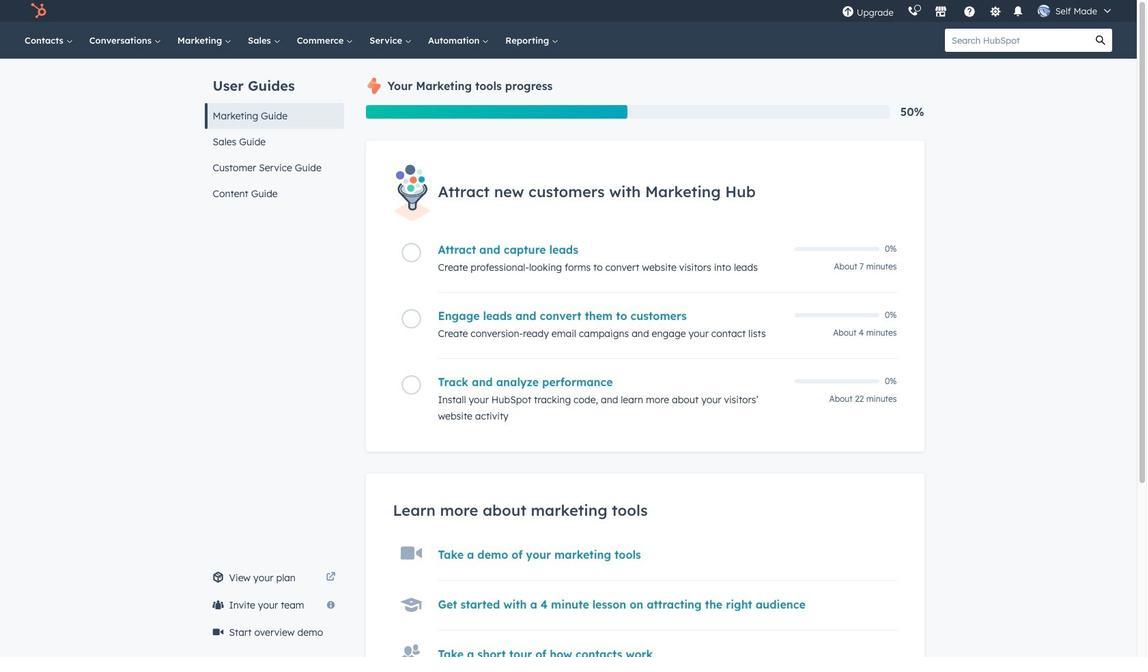 Task type: locate. For each thing, give the bounding box(es) containing it.
link opens in a new window image
[[326, 570, 336, 587], [326, 573, 336, 583]]

Search HubSpot search field
[[946, 29, 1090, 52]]

progress bar
[[366, 105, 628, 119]]

menu
[[835, 0, 1121, 22]]

ruby anderson image
[[1038, 5, 1051, 17]]

marketplaces image
[[935, 6, 947, 18]]

2 link opens in a new window image from the top
[[326, 573, 336, 583]]



Task type: vqa. For each thing, say whether or not it's contained in the screenshot.
Link opens in a new window image
yes



Task type: describe. For each thing, give the bounding box(es) containing it.
user guides element
[[205, 59, 344, 207]]

1 link opens in a new window image from the top
[[326, 570, 336, 587]]



